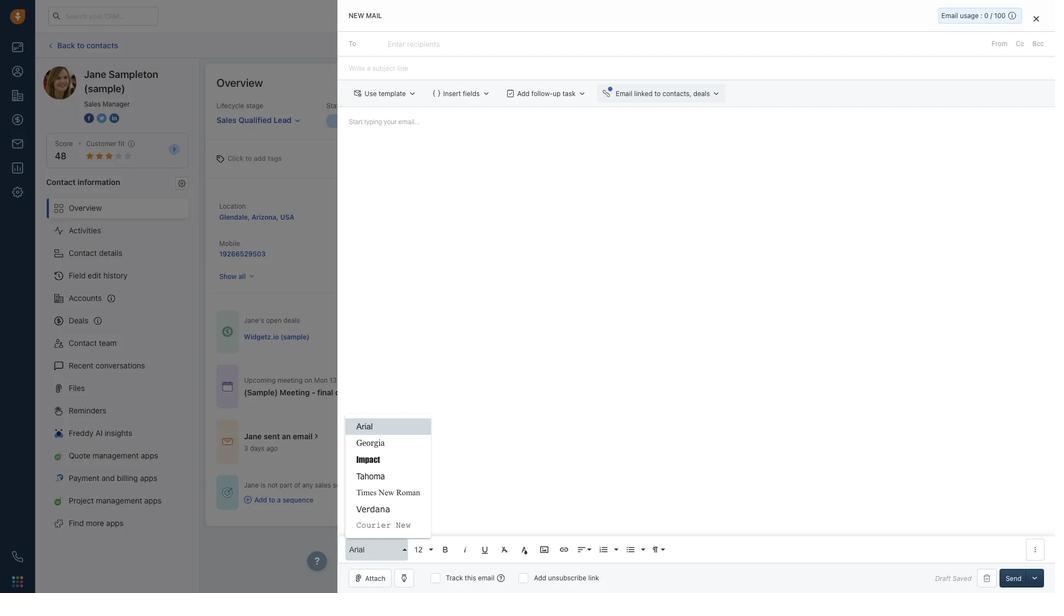 Task type: describe. For each thing, give the bounding box(es) containing it.
add to a sequence
[[255, 497, 314, 504]]

add to a sequence link
[[244, 496, 365, 505]]

jane sampleton (sample)
[[84, 68, 158, 94]]

follow-
[[532, 90, 553, 97]]

arial inside dropdown button
[[349, 546, 365, 555]]

all
[[239, 273, 246, 281]]

arizona,
[[252, 213, 279, 221]]

contacts
[[86, 41, 118, 50]]

arial button
[[346, 540, 408, 562]]

Enter recipients text field
[[388, 35, 442, 53]]

arial link
[[346, 419, 431, 436]]

to for add to a sequence
[[269, 497, 276, 504]]

fields
[[463, 90, 480, 97]]

usage
[[961, 12, 980, 20]]

sent
[[264, 432, 280, 441]]

sales qualified lead
[[217, 116, 292, 125]]

show all
[[219, 273, 246, 281]]

location glendale, arizona, usa
[[219, 202, 294, 221]]

send button
[[1000, 570, 1028, 588]]

container_wx8msf4aqz5i3rn1 image for jane sent an email
[[222, 437, 233, 448]]

12 button
[[410, 540, 435, 562]]

linked
[[635, 90, 653, 97]]

insert fields
[[444, 90, 480, 97]]

insert image (⌘p) image
[[540, 546, 550, 555]]

use template button
[[349, 84, 422, 103]]

open
[[266, 317, 282, 325]]

mail
[[366, 12, 382, 20]]

find more apps
[[69, 519, 124, 529]]

show
[[219, 273, 237, 281]]

times new roman
[[357, 489, 420, 498]]

email image
[[947, 12, 955, 21]]

contact for contact details
[[69, 249, 97, 258]]

activities
[[69, 226, 101, 235]]

-
[[312, 389, 316, 398]]

lead
[[274, 116, 292, 125]]

underline (⌘u) image
[[480, 546, 490, 555]]

1 vertical spatial overview
[[69, 204, 102, 213]]

bcc
[[1033, 40, 1045, 48]]

bold (⌘b) image
[[441, 546, 451, 555]]

1 vertical spatial (sample)
[[281, 333, 310, 341]]

files
[[69, 384, 85, 393]]

back
[[57, 41, 75, 50]]

(sample)
[[244, 389, 278, 398]]

paragraph format image
[[651, 546, 661, 555]]

1 2023 from the left
[[354, 377, 371, 384]]

add follow-up task
[[518, 90, 576, 97]]

details
[[99, 249, 123, 258]]

email linked to contacts, deals
[[616, 90, 710, 97]]

add for add follow-up task
[[518, 90, 530, 97]]

courier new
[[357, 522, 411, 531]]

this
[[465, 575, 477, 583]]

jane for jane sampleton (sample)
[[84, 68, 106, 80]]

text color image
[[520, 546, 530, 555]]

widgetz.io
[[244, 333, 279, 341]]

unsubscribe
[[549, 575, 587, 583]]

deals inside button
[[694, 90, 710, 97]]

customize overview
[[971, 79, 1033, 86]]

georgia link
[[346, 436, 431, 452]]

track this email
[[446, 575, 495, 583]]

jane for jane is not part of any sales sequence.
[[244, 482, 259, 490]]

apps for quote management apps
[[141, 452, 158, 461]]

meeting
[[280, 389, 310, 398]]

management for project
[[96, 497, 142, 506]]

courier
[[357, 522, 391, 531]]

billing
[[117, 474, 138, 483]]

application containing impact
[[338, 107, 1056, 564]]

stage
[[246, 102, 263, 110]]

freshworks switcher image
[[12, 577, 23, 588]]

3
[[244, 445, 248, 453]]

customize
[[971, 79, 1004, 86]]

history
[[103, 271, 128, 281]]

mng settings image
[[178, 180, 186, 187]]

reminders
[[69, 407, 106, 416]]

customer
[[86, 140, 116, 148]]

attach button
[[349, 570, 392, 588]]

usa
[[280, 213, 294, 221]]

apps right billing
[[140, 474, 157, 483]]

times
[[357, 489, 377, 498]]

impact
[[357, 455, 380, 465]]

conversations
[[96, 362, 145, 371]]

lifecycle stage
[[217, 102, 263, 110]]

to inside upcoming meeting on mon 13 nov, 2023 from 23:30 to wed 15 nov, 2023 at 00:00 (sample) meeting - final discussion about the deal
[[409, 377, 415, 384]]

add for add to a sequence
[[255, 497, 267, 504]]

of
[[294, 482, 301, 490]]

email for email usage : 0 / 100
[[942, 12, 959, 20]]

more
[[86, 519, 104, 529]]

contact details
[[69, 249, 123, 258]]

sales for sales qualified lead
[[217, 116, 237, 125]]

template
[[379, 90, 406, 97]]

container_wx8msf4aqz5i3rn1 image
[[222, 327, 233, 338]]

facebook circled image
[[84, 112, 94, 124]]

about
[[377, 389, 398, 398]]

2 2023 from the left
[[457, 377, 474, 384]]

wed
[[417, 377, 431, 384]]

align image
[[577, 546, 587, 555]]

click
[[228, 155, 244, 163]]

1 horizontal spatial email
[[478, 575, 495, 583]]

insert
[[444, 90, 461, 97]]

lifecycle
[[217, 102, 244, 110]]

location
[[219, 202, 246, 210]]

linkedin circled image
[[109, 112, 119, 124]]

add deal
[[968, 41, 995, 49]]

phone image
[[12, 552, 23, 563]]

apps for project management apps
[[144, 497, 162, 506]]

twitter circled image
[[97, 112, 107, 124]]

deal inside "button"
[[982, 41, 995, 49]]

container_wx8msf4aqz5i3rn1 image for jane is not part of any sales sequence.
[[222, 488, 233, 499]]

on
[[305, 377, 313, 384]]

jane's
[[244, 317, 264, 325]]

link
[[589, 575, 599, 583]]

recent conversations
[[69, 362, 145, 371]]

field
[[69, 271, 86, 281]]

overview
[[1006, 79, 1033, 86]]

sales manager
[[84, 100, 130, 108]]

new mail
[[349, 12, 382, 20]]

at
[[476, 377, 482, 384]]



Task type: locate. For each thing, give the bounding box(es) containing it.
0 vertical spatial overview
[[217, 76, 263, 89]]

management down payment and billing apps
[[96, 497, 142, 506]]

management up payment and billing apps
[[93, 452, 139, 461]]

italic (⌘i) image
[[461, 546, 470, 555]]

container_wx8msf4aqz5i3rn1 image left 3
[[222, 437, 233, 448]]

0 horizontal spatial nov,
[[339, 377, 353, 384]]

information
[[78, 178, 120, 187]]

2023 up discussion
[[354, 377, 371, 384]]

the
[[400, 389, 412, 398]]

times new roman link
[[346, 485, 431, 502]]

contact
[[46, 178, 76, 187], [69, 249, 97, 258], [69, 339, 97, 348]]

jane down contacts
[[84, 68, 106, 80]]

ai
[[96, 429, 103, 438]]

payment
[[69, 474, 100, 483]]

to for click to add tags
[[246, 155, 252, 163]]

1 vertical spatial contact
[[69, 249, 97, 258]]

1 vertical spatial deals
[[284, 317, 300, 325]]

contact team
[[69, 339, 117, 348]]

overview up the activities at the left top of page
[[69, 204, 102, 213]]

to right back
[[77, 41, 84, 50]]

tahoma link
[[346, 469, 431, 485]]

email for email linked to contacts, deals
[[616, 90, 633, 97]]

tags
[[268, 155, 282, 163]]

1 horizontal spatial (sample)
[[281, 333, 310, 341]]

sequence.
[[333, 482, 365, 490]]

email inside email linked to contacts, deals button
[[616, 90, 633, 97]]

0 horizontal spatial email
[[293, 432, 313, 441]]

a
[[277, 497, 281, 504]]

deals right the open
[[284, 317, 300, 325]]

quote management apps
[[69, 452, 158, 461]]

to right linked
[[655, 90, 661, 97]]

to inside email linked to contacts, deals button
[[655, 90, 661, 97]]

48
[[55, 151, 66, 161]]

apps for find more apps
[[106, 519, 124, 529]]

1 horizontal spatial deals
[[694, 90, 710, 97]]

phone element
[[7, 547, 29, 569]]

add left unsubscribe
[[534, 575, 547, 583]]

deal inside upcoming meeting on mon 13 nov, 2023 from 23:30 to wed 15 nov, 2023 at 00:00 (sample) meeting - final discussion about the deal
[[414, 389, 430, 398]]

add for add unsubscribe link
[[534, 575, 547, 583]]

verdana
[[357, 505, 391, 515]]

meeting
[[278, 377, 303, 384]]

0 horizontal spatial email
[[616, 90, 633, 97]]

2023 left at
[[457, 377, 474, 384]]

container_wx8msf4aqz5i3rn1 image for upcoming meeting on mon 13 nov, 2023 from 23:30 to wed 15 nov, 2023 at 00:00
[[222, 382, 233, 392]]

0 horizontal spatial overview
[[69, 204, 102, 213]]

container_wx8msf4aqz5i3rn1 image left the is
[[222, 488, 233, 499]]

insert link (⌘k) image
[[560, 546, 569, 555]]

0 vertical spatial sales
[[84, 100, 101, 108]]

sales
[[84, 100, 101, 108], [217, 116, 237, 125]]

tahoma
[[357, 472, 385, 482]]

container_wx8msf4aqz5i3rn1 image inside add to a sequence link
[[244, 497, 252, 504]]

new down tahoma link
[[379, 489, 395, 498]]

ordered list image
[[599, 546, 609, 555]]

back to contacts
[[57, 41, 118, 50]]

to left add
[[246, 155, 252, 163]]

0 horizontal spatial deal
[[414, 389, 430, 398]]

0 vertical spatial arial
[[357, 423, 373, 432]]

an
[[282, 432, 291, 441]]

email left the usage
[[942, 12, 959, 20]]

new down verdana link
[[396, 522, 411, 531]]

click to add tags
[[228, 155, 282, 163]]

overview up lifecycle stage
[[217, 76, 263, 89]]

mobile 19266529503
[[219, 240, 266, 258]]

to left wed
[[409, 377, 415, 384]]

1 vertical spatial arial
[[349, 546, 365, 555]]

1 horizontal spatial email
[[942, 12, 959, 20]]

to for back to contacts
[[77, 41, 84, 50]]

email usage : 0 / 100
[[942, 12, 1006, 20]]

new down template on the top of page
[[382, 117, 396, 125]]

project
[[69, 497, 94, 506]]

add left follow-
[[518, 90, 530, 97]]

(sample) down the open
[[281, 333, 310, 341]]

19266529503
[[219, 250, 266, 258]]

apps up payment and billing apps
[[141, 452, 158, 461]]

2 vertical spatial jane
[[244, 482, 259, 490]]

0 horizontal spatial 2023
[[354, 377, 371, 384]]

sequence
[[283, 497, 314, 504]]

1 horizontal spatial nov,
[[442, 377, 456, 384]]

sales for sales manager
[[84, 100, 101, 108]]

insights
[[105, 429, 132, 438]]

Write a subject line text field
[[338, 57, 1056, 80]]

1 vertical spatial jane
[[244, 432, 262, 441]]

nov, right 15
[[442, 377, 456, 384]]

glendale,
[[219, 213, 250, 221]]

email right this
[[478, 575, 495, 583]]

(sample)
[[84, 82, 125, 94], [281, 333, 310, 341]]

unordered list image
[[626, 546, 636, 555]]

1 vertical spatial sales
[[217, 116, 237, 125]]

jane is not part of any sales sequence.
[[244, 482, 365, 490]]

0 vertical spatial jane
[[84, 68, 106, 80]]

2 vertical spatial contact
[[69, 339, 97, 348]]

container_wx8msf4aqz5i3rn1 image left a
[[244, 497, 252, 504]]

2023
[[354, 377, 371, 384], [457, 377, 474, 384]]

email
[[942, 12, 959, 20], [616, 90, 633, 97]]

(sample) up sales manager
[[84, 82, 125, 94]]

1 nov, from the left
[[339, 377, 353, 384]]

1 horizontal spatial deal
[[982, 41, 995, 49]]

1 vertical spatial deal
[[414, 389, 430, 398]]

recent
[[69, 362, 94, 371]]

sampleton
[[109, 68, 158, 80]]

mon
[[314, 377, 328, 384]]

clear formatting image
[[500, 546, 510, 555]]

contact up recent at the left bottom of page
[[69, 339, 97, 348]]

nov, right 13
[[339, 377, 353, 384]]

apps right more
[[106, 519, 124, 529]]

accounts
[[69, 294, 102, 303]]

deals right contacts,
[[694, 90, 710, 97]]

sales up facebook circled image
[[84, 100, 101, 108]]

project management apps
[[69, 497, 162, 506]]

impact link
[[346, 452, 431, 469]]

0 horizontal spatial sales
[[84, 100, 101, 108]]

is
[[261, 482, 266, 490]]

dialog
[[338, 0, 1056, 594]]

overview
[[217, 76, 263, 89], [69, 204, 102, 213]]

dialog containing impact
[[338, 0, 1056, 594]]

to inside back to contacts link
[[77, 41, 84, 50]]

team
[[99, 339, 117, 348]]

use template
[[365, 90, 406, 97]]

container_wx8msf4aqz5i3rn1 image
[[222, 382, 233, 392], [222, 437, 233, 448], [222, 488, 233, 499], [244, 497, 252, 504]]

0 vertical spatial email
[[942, 12, 959, 20]]

freddy
[[69, 429, 94, 438]]

add for add deal
[[968, 41, 980, 49]]

sales qualified lead link
[[217, 111, 301, 126]]

any
[[302, 482, 313, 490]]

1 horizontal spatial 2023
[[457, 377, 474, 384]]

find
[[69, 519, 84, 529]]

arial down the 'courier' at the bottom of page
[[349, 546, 365, 555]]

georgia
[[357, 439, 385, 448]]

not
[[268, 482, 278, 490]]

23:30
[[389, 377, 407, 384]]

jane inside jane sampleton (sample)
[[84, 68, 106, 80]]

0 vertical spatial deals
[[694, 90, 710, 97]]

0 horizontal spatial (sample)
[[84, 82, 125, 94]]

cc
[[1017, 40, 1025, 48]]

email left linked
[[616, 90, 633, 97]]

payment and billing apps
[[69, 474, 157, 483]]

email linked to contacts, deals button
[[597, 84, 726, 103]]

jane for jane sent an email 3 days ago
[[244, 432, 262, 441]]

back to contacts link
[[46, 37, 119, 54]]

contact for contact information
[[46, 178, 76, 187]]

score
[[55, 140, 73, 148]]

apps down payment and billing apps
[[144, 497, 162, 506]]

add down the is
[[255, 497, 267, 504]]

1 vertical spatial email
[[478, 575, 495, 583]]

deal down 0
[[982, 41, 995, 49]]

1 horizontal spatial sales
[[217, 116, 237, 125]]

0
[[985, 12, 989, 20]]

part
[[280, 482, 292, 490]]

jane sent an email 3 days ago
[[244, 432, 313, 453]]

add inside "button"
[[968, 41, 980, 49]]

new left the mail on the top left of page
[[349, 12, 364, 20]]

deal down wed
[[414, 389, 430, 398]]

jane's open deals
[[244, 317, 300, 325]]

application
[[338, 107, 1056, 564]]

widgetz.io (sample) link
[[244, 333, 310, 342]]

arial up georgia
[[357, 423, 373, 432]]

1 vertical spatial email
[[616, 90, 633, 97]]

container_wx8msf4aqz5i3rn1 image left upcoming
[[222, 382, 233, 392]]

add unsubscribe link
[[534, 575, 599, 583]]

48 button
[[55, 151, 66, 161]]

upcoming
[[244, 377, 276, 384]]

contact down the activities at the left top of page
[[69, 249, 97, 258]]

draft
[[936, 575, 952, 583]]

deals
[[694, 90, 710, 97], [284, 317, 300, 325]]

up
[[553, 90, 561, 97]]

0 vertical spatial management
[[93, 452, 139, 461]]

0 horizontal spatial deals
[[284, 317, 300, 325]]

and
[[102, 474, 115, 483]]

jane left the is
[[244, 482, 259, 490]]

jane inside "jane sent an email 3 days ago"
[[244, 432, 262, 441]]

100
[[995, 12, 1006, 20]]

0 vertical spatial email
[[293, 432, 313, 441]]

contact for contact team
[[69, 339, 97, 348]]

2 nov, from the left
[[442, 377, 456, 384]]

sales down lifecycle
[[217, 116, 237, 125]]

add left from
[[968, 41, 980, 49]]

qualified
[[239, 116, 272, 125]]

verdana link
[[346, 502, 431, 518]]

Search your CRM... text field
[[48, 7, 158, 26]]

attach
[[365, 575, 386, 583]]

0 vertical spatial deal
[[982, 41, 995, 49]]

freddy ai insights
[[69, 429, 132, 438]]

contacts,
[[663, 90, 692, 97]]

0 vertical spatial contact
[[46, 178, 76, 187]]

email inside "jane sent an email 3 days ago"
[[293, 432, 313, 441]]

sales
[[315, 482, 331, 490]]

1 horizontal spatial overview
[[217, 76, 263, 89]]

deal
[[982, 41, 995, 49], [414, 389, 430, 398]]

close image
[[1034, 15, 1040, 22]]

jane up days
[[244, 432, 262, 441]]

email right an on the bottom of page
[[293, 432, 313, 441]]

to inside add to a sequence link
[[269, 497, 276, 504]]

0 vertical spatial (sample)
[[84, 82, 125, 94]]

1 vertical spatial management
[[96, 497, 142, 506]]

(sample) inside jane sampleton (sample)
[[84, 82, 125, 94]]

12
[[414, 546, 423, 555]]

to
[[77, 41, 84, 50], [655, 90, 661, 97], [246, 155, 252, 163], [409, 377, 415, 384], [269, 497, 276, 504]]

courier new link
[[346, 518, 431, 535]]

to left a
[[269, 497, 276, 504]]

management for quote
[[93, 452, 139, 461]]

manager
[[103, 100, 130, 108]]

contact down 48 "button"
[[46, 178, 76, 187]]



Task type: vqa. For each thing, say whether or not it's contained in the screenshot.
THE FILTER within the ADD A FIELD TO FILTER Dropdown Button
no



